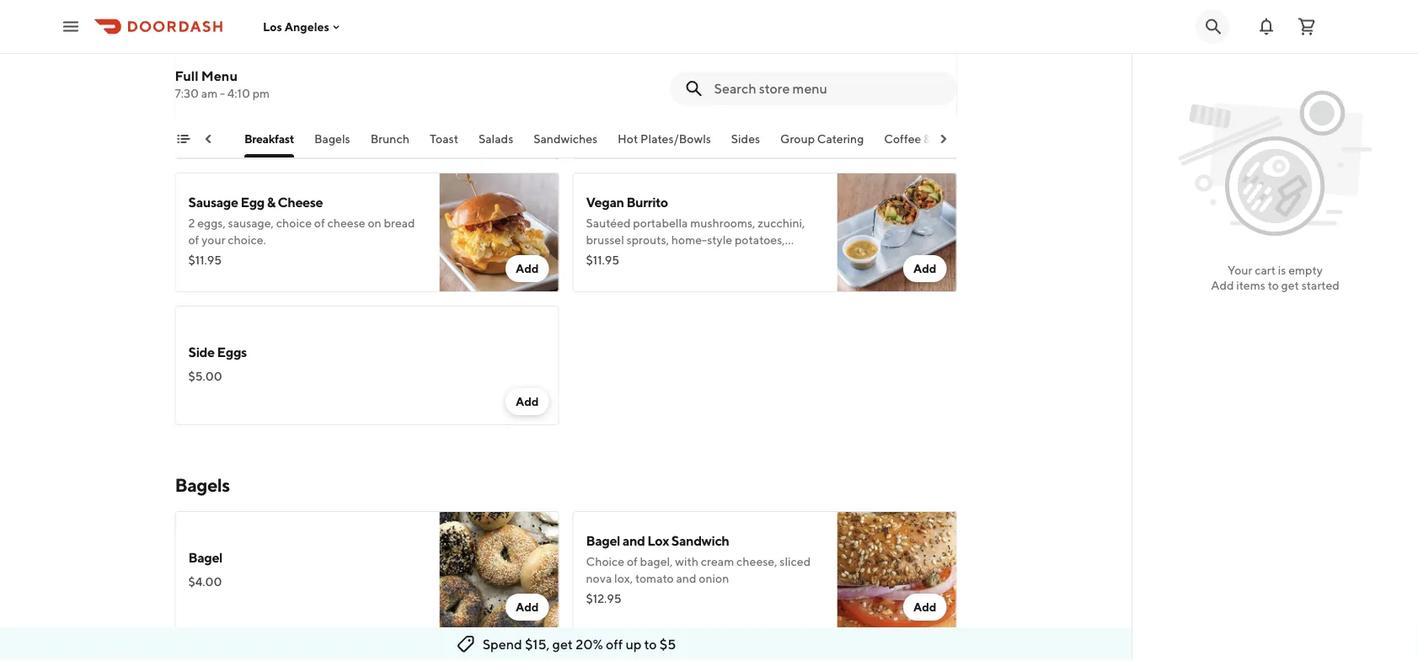 Task type: locate. For each thing, give the bounding box(es) containing it.
1 vertical spatial style
[[707, 233, 733, 247]]

and inside egg white veggie omelette market veggies, served with green salad and toast. $14.95
[[801, 83, 822, 97]]

0 horizontal spatial potatoes,
[[321, 100, 371, 114]]

& left tea
[[924, 132, 932, 146]]

veggie
[[652, 61, 694, 77]]

your cart is empty add items to get started
[[1212, 263, 1340, 293]]

pickled
[[188, 117, 228, 131]]

bbq
[[188, 100, 215, 114]]

salsa.
[[694, 267, 723, 281]]

and left lox
[[623, 533, 645, 549]]

1 horizontal spatial to
[[1269, 279, 1280, 293]]

& inside vegan burrito sautéed portabella mushrooms, zucchini, brussel sprouts, home-style potatoes, avocado, cherry tomatoes, sautéed onions & peppers, fresh spicy salsa.
[[812, 250, 819, 264]]

with for sandwich
[[676, 555, 699, 569]]

bowl
[[292, 61, 322, 77]]

0 vertical spatial to
[[1269, 279, 1280, 293]]

lox,
[[615, 572, 633, 586]]

1 horizontal spatial with
[[712, 83, 735, 97]]

of left 'your'
[[188, 233, 199, 247]]

los angeles button
[[263, 20, 343, 34]]

mayo.
[[235, 134, 267, 148]]

bread
[[384, 216, 415, 230]]

0 horizontal spatial avocado,
[[373, 100, 422, 114]]

breakfast up cheddar
[[233, 61, 290, 77]]

egg white veggie omelette market veggies, served with green salad and toast. $14.95
[[586, 61, 822, 134]]

0 horizontal spatial &
[[267, 194, 276, 210]]

0 horizontal spatial with
[[676, 555, 699, 569]]

salads
[[479, 132, 514, 146]]

egg up sausage,
[[241, 194, 265, 210]]

brussel
[[586, 233, 625, 247]]

onion
[[699, 572, 729, 586]]

egg
[[586, 61, 610, 77], [241, 194, 265, 210]]

1 eggs, from the top
[[197, 83, 226, 97]]

spend $15, get 20% off up to $5
[[483, 637, 676, 653]]

2 vertical spatial of
[[627, 555, 638, 569]]

side
[[188, 344, 215, 360]]

add inside your cart is empty add items to get started
[[1212, 279, 1235, 293]]

eggs
[[217, 344, 247, 360]]

1 vertical spatial avocado,
[[586, 250, 635, 264]]

0 horizontal spatial cheese,
[[275, 83, 316, 97]]

1 horizontal spatial bagels
[[314, 132, 350, 146]]

bagel inside bagel and lox sandwich choice of bagel, with cream cheese, sliced nova lox, tomato and onion $12.95
[[586, 533, 621, 549]]

cheddar
[[228, 83, 273, 97]]

0 vertical spatial get
[[1282, 279, 1300, 293]]

and
[[801, 83, 822, 97], [365, 117, 385, 131], [623, 533, 645, 549], [677, 572, 697, 586]]

0 horizontal spatial bagels
[[175, 475, 230, 497]]

of right choice
[[314, 216, 325, 230]]

sides button
[[732, 131, 761, 158]]

1 vertical spatial with
[[676, 555, 699, 569]]

avocado, down smoked
[[373, 100, 422, 114]]

2 horizontal spatial of
[[627, 555, 638, 569]]

0 vertical spatial egg
[[586, 61, 610, 77]]

am
[[201, 86, 218, 100]]

1 vertical spatial of
[[188, 233, 199, 247]]

1 $11.95 from the left
[[188, 253, 222, 267]]

1 vertical spatial 2
[[188, 216, 195, 230]]

style inside brisket breakfast bowl 2 eggs, cheddar cheese, 14 hour smoked bbq brisket, home style potatoes, avocado, pickled red onions, mixed greens and chipotle mayo.
[[293, 100, 318, 114]]

1 horizontal spatial potatoes,
[[735, 233, 785, 247]]

coffee & tea
[[885, 132, 953, 146]]

sausage
[[188, 194, 238, 210]]

0 vertical spatial cheese,
[[275, 83, 316, 97]]

0 vertical spatial eggs,
[[197, 83, 226, 97]]

$11.95 down 'your'
[[188, 253, 222, 267]]

7:30
[[175, 86, 199, 100]]

$12.95
[[586, 592, 622, 606]]

with down omelette at the top of the page
[[712, 83, 735, 97]]

get down is
[[1282, 279, 1300, 293]]

cheese, down the bowl
[[275, 83, 316, 97]]

1 vertical spatial bagel
[[188, 550, 223, 566]]

with down sandwich
[[676, 555, 699, 569]]

hour
[[332, 83, 357, 97]]

2
[[188, 83, 195, 97], [188, 216, 195, 230]]

veggies,
[[627, 83, 671, 97]]

scroll menu navigation right image
[[937, 132, 951, 146]]

1 horizontal spatial cheese,
[[737, 555, 778, 569]]

sautéed
[[729, 250, 772, 264]]

cream
[[701, 555, 734, 569]]

bagel up $4.00 in the left of the page
[[188, 550, 223, 566]]

egg inside sausage egg & cheese 2 eggs, sausage, choice of cheese on bread of your choice. $11.95
[[241, 194, 265, 210]]

1 horizontal spatial $11.95
[[586, 253, 620, 267]]

bagel and lox sandwich choice of bagel, with cream cheese, sliced nova lox, tomato and onion $12.95
[[586, 533, 811, 606]]

bagel up choice
[[586, 533, 621, 549]]

1 vertical spatial eggs,
[[197, 216, 226, 230]]

show menu categories image
[[177, 132, 190, 146]]

fresh
[[635, 267, 662, 281]]

0 vertical spatial style
[[293, 100, 318, 114]]

breakfast down onions, at the top of page
[[244, 132, 294, 146]]

eggs, inside sausage egg & cheese 2 eggs, sausage, choice of cheese on bread of your choice. $11.95
[[197, 216, 226, 230]]

0 vertical spatial &
[[924, 132, 932, 146]]

0 horizontal spatial of
[[188, 233, 199, 247]]

sandwich
[[672, 533, 730, 549]]

to down "cart"
[[1269, 279, 1280, 293]]

style
[[293, 100, 318, 114], [707, 233, 733, 247]]

$11.95 down brussel
[[586, 253, 620, 267]]

2 eggs, from the top
[[197, 216, 226, 230]]

1 horizontal spatial of
[[314, 216, 325, 230]]

0 vertical spatial 2
[[188, 83, 195, 97]]

0 horizontal spatial style
[[293, 100, 318, 114]]

with inside bagel and lox sandwich choice of bagel, with cream cheese, sliced nova lox, tomato and onion $12.95
[[676, 555, 699, 569]]

& inside coffee & tea button
[[924, 132, 932, 146]]

sautéed
[[586, 216, 631, 230]]

is
[[1279, 263, 1287, 277]]

of up lox,
[[627, 555, 638, 569]]

0 horizontal spatial bagel
[[188, 550, 223, 566]]

mixed
[[291, 117, 324, 131]]

of
[[314, 216, 325, 230], [188, 233, 199, 247], [627, 555, 638, 569]]

sandwiches
[[534, 132, 598, 146]]

1 vertical spatial egg
[[241, 194, 265, 210]]

cheese, left sliced
[[737, 555, 778, 569]]

1 horizontal spatial style
[[707, 233, 733, 247]]

0 horizontal spatial to
[[645, 637, 657, 653]]

2 $11.95 from the left
[[586, 253, 620, 267]]

and right salad
[[801, 83, 822, 97]]

style down mushrooms,
[[707, 233, 733, 247]]

1 horizontal spatial egg
[[586, 61, 610, 77]]

$16.95
[[188, 120, 224, 134]]

0 horizontal spatial $11.95
[[188, 253, 222, 267]]

1 horizontal spatial bagel
[[586, 533, 621, 549]]

home
[[260, 100, 291, 114]]

with inside egg white veggie omelette market veggies, served with green salad and toast. $14.95
[[712, 83, 735, 97]]

avocado, inside vegan burrito sautéed portabella mushrooms, zucchini, brussel sprouts, home-style potatoes, avocado, cherry tomatoes, sautéed onions & peppers, fresh spicy salsa.
[[586, 250, 635, 264]]

2 left am
[[188, 83, 195, 97]]

1 horizontal spatial &
[[812, 250, 819, 264]]

cherry
[[637, 250, 671, 264]]

eggs,
[[197, 83, 226, 97], [197, 216, 226, 230]]

& inside sausage egg & cheese 2 eggs, sausage, choice of cheese on bread of your choice. $11.95
[[267, 194, 276, 210]]

2 down "sausage"
[[188, 216, 195, 230]]

1 vertical spatial potatoes,
[[735, 233, 785, 247]]

avocado, up peppers,
[[586, 250, 635, 264]]

empty
[[1289, 263, 1324, 277]]

$11.95
[[188, 253, 222, 267], [586, 253, 620, 267]]

cheese
[[328, 216, 366, 230]]

and up brunch
[[365, 117, 385, 131]]

smoked
[[359, 83, 402, 97]]

brisket
[[188, 61, 230, 77]]

brunch
[[371, 132, 410, 146]]

&
[[924, 132, 932, 146], [267, 194, 276, 210], [812, 250, 819, 264]]

bagel
[[586, 533, 621, 549], [188, 550, 223, 566]]

salad
[[771, 83, 799, 97]]

salads button
[[479, 131, 514, 158]]

open menu image
[[61, 16, 81, 37]]

eggs, up the bbq
[[197, 83, 226, 97]]

full
[[175, 68, 199, 84]]

0 vertical spatial avocado,
[[373, 100, 422, 114]]

bagel for bagel
[[188, 550, 223, 566]]

to for up
[[645, 637, 657, 653]]

2 inside sausage egg & cheese 2 eggs, sausage, choice of cheese on bread of your choice. $11.95
[[188, 216, 195, 230]]

portabella
[[633, 216, 688, 230]]

2 2 from the top
[[188, 216, 195, 230]]

1 vertical spatial cheese,
[[737, 555, 778, 569]]

choice.
[[228, 233, 266, 247]]

0 vertical spatial with
[[712, 83, 735, 97]]

get right $15,
[[553, 637, 573, 653]]

cheese
[[278, 194, 323, 210]]

eggs, up 'your'
[[197, 216, 226, 230]]

1 vertical spatial &
[[267, 194, 276, 210]]

cheese, inside brisket breakfast bowl 2 eggs, cheddar cheese, 14 hour smoked bbq brisket, home style potatoes, avocado, pickled red onions, mixed greens and chipotle mayo.
[[275, 83, 316, 97]]

sliced
[[780, 555, 811, 569]]

0 horizontal spatial egg
[[241, 194, 265, 210]]

potatoes, down hour
[[321, 100, 371, 114]]

1 2 from the top
[[188, 83, 195, 97]]

to right up
[[645, 637, 657, 653]]

notification bell image
[[1257, 16, 1277, 37]]

0 vertical spatial potatoes,
[[321, 100, 371, 114]]

plates/bowls
[[641, 132, 711, 146]]

potatoes, up "sautéed"
[[735, 233, 785, 247]]

egg up market
[[586, 61, 610, 77]]

1 horizontal spatial get
[[1282, 279, 1300, 293]]

1 vertical spatial get
[[553, 637, 573, 653]]

to inside your cart is empty add items to get started
[[1269, 279, 1280, 293]]

style up mixed
[[293, 100, 318, 114]]

0 vertical spatial breakfast
[[233, 61, 290, 77]]

0 horizontal spatial get
[[553, 637, 573, 653]]

toast
[[430, 132, 459, 146]]

get inside your cart is empty add items to get started
[[1282, 279, 1300, 293]]

2 vertical spatial &
[[812, 250, 819, 264]]

omelette
[[697, 61, 755, 77]]

to for items
[[1269, 279, 1280, 293]]

1 vertical spatial to
[[645, 637, 657, 653]]

breakfast inside brisket breakfast bowl 2 eggs, cheddar cheese, 14 hour smoked bbq brisket, home style potatoes, avocado, pickled red onions, mixed greens and chipotle mayo.
[[233, 61, 290, 77]]

add button
[[506, 122, 549, 149], [904, 122, 947, 149], [506, 255, 549, 282], [904, 255, 947, 282], [506, 389, 549, 416], [506, 594, 549, 621], [904, 594, 947, 621]]

& up sausage,
[[267, 194, 276, 210]]

nova
[[586, 572, 612, 586]]

& right onions
[[812, 250, 819, 264]]

1 horizontal spatial avocado,
[[586, 250, 635, 264]]

potatoes, inside brisket breakfast bowl 2 eggs, cheddar cheese, 14 hour smoked bbq brisket, home style potatoes, avocado, pickled red onions, mixed greens and chipotle mayo.
[[321, 100, 371, 114]]

breakfast
[[233, 61, 290, 77], [244, 132, 294, 146]]

0 vertical spatial bagel
[[586, 533, 621, 549]]

2 horizontal spatial &
[[924, 132, 932, 146]]

red
[[230, 117, 248, 131]]



Task type: describe. For each thing, give the bounding box(es) containing it.
and left onion
[[677, 572, 697, 586]]

onions
[[774, 250, 810, 264]]

bagel image
[[440, 512, 559, 631]]

$11.95 inside sausage egg & cheese 2 eggs, sausage, choice of cheese on bread of your choice. $11.95
[[188, 253, 222, 267]]

tomatoes,
[[673, 250, 726, 264]]

up
[[626, 637, 642, 653]]

group catering
[[781, 132, 864, 146]]

spicy
[[664, 267, 692, 281]]

0 items, open order cart image
[[1297, 16, 1318, 37]]

items
[[194, 132, 224, 146]]

tomato
[[636, 572, 674, 586]]

2 inside brisket breakfast bowl 2 eggs, cheddar cheese, 14 hour smoked bbq brisket, home style potatoes, avocado, pickled red onions, mixed greens and chipotle mayo.
[[188, 83, 195, 97]]

greens
[[326, 117, 362, 131]]

vegan burrito sautéed portabella mushrooms, zucchini, brussel sprouts, home-style potatoes, avocado, cherry tomatoes, sautéed onions & peppers, fresh spicy salsa.
[[586, 194, 819, 281]]

choice
[[586, 555, 625, 569]]

tea
[[934, 132, 953, 146]]

green
[[738, 83, 769, 97]]

style inside vegan burrito sautéed portabella mushrooms, zucchini, brussel sprouts, home-style potatoes, avocado, cherry tomatoes, sautéed onions & peppers, fresh spicy salsa.
[[707, 233, 733, 247]]

group catering button
[[781, 131, 864, 158]]

sausage,
[[228, 216, 274, 230]]

1 vertical spatial breakfast
[[244, 132, 294, 146]]

your
[[202, 233, 226, 247]]

of inside bagel and lox sandwich choice of bagel, with cream cheese, sliced nova lox, tomato and onion $12.95
[[627, 555, 638, 569]]

popular
[[150, 132, 192, 146]]

burrito
[[627, 194, 668, 210]]

served
[[674, 83, 710, 97]]

$5.00
[[188, 370, 222, 384]]

bagel and lox sandwich image
[[838, 512, 957, 631]]

bagel,
[[640, 555, 673, 569]]

menu
[[201, 68, 238, 84]]

bagel for bagel and lox sandwich choice of bagel, with cream cheese, sliced nova lox, tomato and onion $12.95
[[586, 533, 621, 549]]

started
[[1302, 279, 1340, 293]]

brisket breakfast bowl 2 eggs, cheddar cheese, 14 hour smoked bbq brisket, home style potatoes, avocado, pickled red onions, mixed greens and chipotle mayo.
[[188, 61, 422, 148]]

$4.00
[[188, 575, 222, 589]]

full menu 7:30 am - 4:10 pm
[[175, 68, 270, 100]]

brisket,
[[217, 100, 258, 114]]

choice
[[276, 216, 312, 230]]

with for omelette
[[712, 83, 735, 97]]

$15,
[[525, 637, 550, 653]]

-
[[220, 86, 225, 100]]

egg white veggie omelette image
[[838, 40, 957, 159]]

sausage egg & cheese 2 eggs, sausage, choice of cheese on bread of your choice. $11.95
[[188, 194, 415, 267]]

brunch button
[[371, 131, 410, 158]]

0 vertical spatial bagels
[[314, 132, 350, 146]]

Item Search search field
[[715, 79, 944, 98]]

toast button
[[430, 131, 459, 158]]

home-
[[672, 233, 707, 247]]

bagel and lox platter image
[[440, 645, 559, 662]]

zucchini,
[[758, 216, 806, 230]]

sprouts,
[[627, 233, 669, 247]]

sandwiches button
[[534, 131, 598, 158]]

side eggs
[[188, 344, 247, 360]]

avocado, inside brisket breakfast bowl 2 eggs, cheddar cheese, 14 hour smoked bbq brisket, home style potatoes, avocado, pickled red onions, mixed greens and chipotle mayo.
[[373, 100, 422, 114]]

hot plates/bowls
[[618, 132, 711, 146]]

mushrooms,
[[691, 216, 756, 230]]

off
[[606, 637, 623, 653]]

onions,
[[250, 117, 289, 131]]

cheese, inside bagel and lox sandwich choice of bagel, with cream cheese, sliced nova lox, tomato and onion $12.95
[[737, 555, 778, 569]]

vegan
[[586, 194, 624, 210]]

scroll menu navigation left image
[[202, 132, 215, 146]]

sausage egg & cheese image
[[440, 173, 559, 293]]

popular items
[[150, 132, 224, 146]]

vegan burrito image
[[838, 173, 957, 293]]

hot
[[618, 132, 638, 146]]

1 vertical spatial bagels
[[175, 475, 230, 497]]

4:10
[[227, 86, 250, 100]]

market
[[586, 83, 625, 97]]

catering
[[818, 132, 864, 146]]

14
[[318, 83, 330, 97]]

los angeles
[[263, 20, 330, 34]]

0 vertical spatial of
[[314, 216, 325, 230]]

brisket breakfast bowl image
[[440, 40, 559, 159]]

hot plates/bowls button
[[618, 131, 711, 158]]

your
[[1228, 263, 1253, 277]]

cart
[[1255, 263, 1276, 277]]

chipotle
[[188, 134, 233, 148]]

los
[[263, 20, 282, 34]]

items
[[1237, 279, 1266, 293]]

eggs, inside brisket breakfast bowl 2 eggs, cheddar cheese, 14 hour smoked bbq brisket, home style potatoes, avocado, pickled red onions, mixed greens and chipotle mayo.
[[197, 83, 226, 97]]

egg inside egg white veggie omelette market veggies, served with green salad and toast. $14.95
[[586, 61, 610, 77]]

spend
[[483, 637, 522, 653]]

pm
[[253, 86, 270, 100]]

and inside brisket breakfast bowl 2 eggs, cheddar cheese, 14 hour smoked bbq brisket, home style potatoes, avocado, pickled red onions, mixed greens and chipotle mayo.
[[365, 117, 385, 131]]

peppers,
[[586, 267, 633, 281]]

$5
[[660, 637, 676, 653]]

angeles
[[285, 20, 330, 34]]

potatoes, inside vegan burrito sautéed portabella mushrooms, zucchini, brussel sprouts, home-style potatoes, avocado, cherry tomatoes, sautéed onions & peppers, fresh spicy salsa.
[[735, 233, 785, 247]]

lox
[[648, 533, 669, 549]]

group
[[781, 132, 815, 146]]

white
[[613, 61, 650, 77]]



Task type: vqa. For each thing, say whether or not it's contained in the screenshot.
'1' in the top right of the page
no



